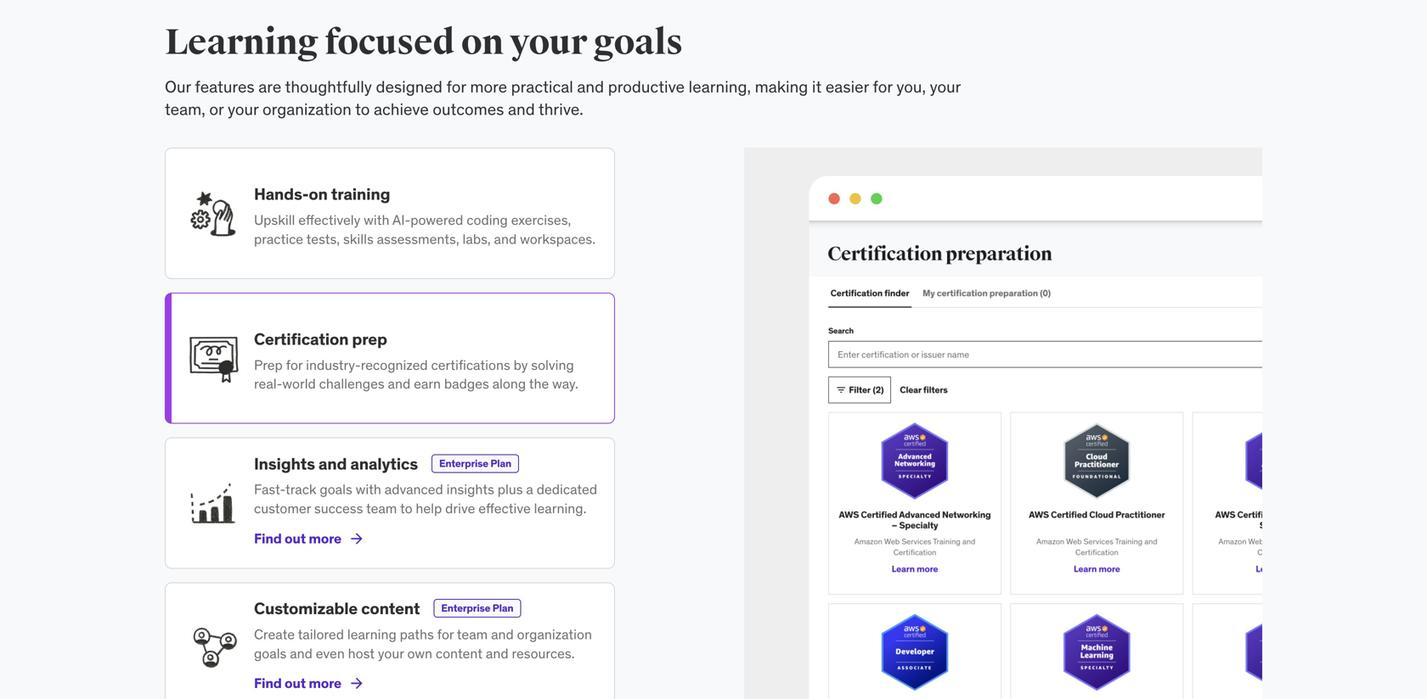 Task type: describe. For each thing, give the bounding box(es) containing it.
your right you,
[[930, 76, 961, 97]]

coding
[[467, 211, 508, 229]]

hands-on training tab
[[165, 148, 615, 279]]

and up the thrive.
[[577, 76, 604, 97]]

host
[[348, 645, 375, 663]]

effective
[[478, 500, 531, 518]]

more for customizable content
[[309, 675, 341, 693]]

enterprise plan for insights and analytics
[[439, 457, 511, 470]]

customizable content
[[254, 599, 420, 619]]

a
[[526, 481, 533, 499]]

create
[[254, 626, 295, 644]]

enterprise for customizable content
[[441, 602, 490, 615]]

you,
[[896, 76, 926, 97]]

by
[[514, 357, 528, 374]]

content inside create tailored learning paths for team and organization goals and even host your own content and resources.
[[436, 645, 483, 663]]

hands-on training upskill effectively with ai-powered coding exercises, practice tests, skills assessments, labs, and workspaces.
[[254, 184, 595, 248]]

and inside hands-on training upskill effectively with ai-powered coding exercises, practice tests, skills assessments, labs, and workspaces.
[[494, 230, 517, 248]]

tests,
[[306, 230, 340, 248]]

thrive.
[[538, 99, 583, 119]]

organization inside our features are thoughtfully designed for more practical and productive learning, making it easier for you, your team, or your organization to achieve outcomes and thrive.
[[262, 99, 352, 119]]

focused
[[325, 20, 455, 64]]

resources.
[[512, 645, 575, 663]]

achieve
[[374, 99, 429, 119]]

more inside our features are thoughtfully designed for more practical and productive learning, making it easier for you, your team, or your organization to achieve outcomes and thrive.
[[470, 76, 507, 97]]

insights and analytics tab
[[165, 438, 615, 570]]

tailored
[[298, 626, 344, 644]]

skills
[[343, 230, 374, 248]]

screenshot of the certification prep interface image
[[744, 148, 1262, 700]]

goals inside the fast-track goals with advanced insights plus a dedicated customer success team to help drive effective learning.
[[320, 481, 352, 499]]

training
[[331, 184, 390, 204]]

your inside create tailored learning paths for team and organization goals and even host your own content and resources.
[[378, 645, 404, 663]]

0 vertical spatial goals
[[593, 20, 683, 64]]

own
[[407, 645, 432, 663]]

certification prep tab
[[165, 293, 615, 424]]

recognized
[[361, 357, 428, 374]]

thoughtfully
[[285, 76, 372, 97]]

with inside the fast-track goals with advanced insights plus a dedicated customer success team to help drive effective learning.
[[356, 481, 381, 499]]

outcomes
[[433, 99, 504, 119]]

on inside hands-on training upskill effectively with ai-powered coding exercises, practice tests, skills assessments, labs, and workspaces.
[[309, 184, 328, 204]]

productive
[[608, 76, 685, 97]]

fast-track goals with advanced insights plus a dedicated customer success team to help drive effective learning.
[[254, 481, 597, 518]]

powered
[[411, 211, 463, 229]]

more for insights and analytics
[[309, 530, 341, 548]]

learning focused on your goals
[[165, 20, 683, 64]]

enterprise plan for customizable content
[[441, 602, 513, 615]]

practice
[[254, 230, 303, 248]]

assessments,
[[377, 230, 459, 248]]

dedicated
[[537, 481, 597, 499]]

features
[[195, 76, 255, 97]]

and left resources.
[[486, 645, 508, 663]]

find for customizable
[[254, 675, 282, 693]]

real-
[[254, 376, 282, 393]]

0 vertical spatial content
[[361, 599, 420, 619]]

it
[[812, 76, 822, 97]]

out for insights
[[285, 530, 306, 548]]

exercises,
[[511, 211, 571, 229]]

help
[[416, 500, 442, 518]]

making
[[755, 76, 808, 97]]

customizable
[[254, 599, 358, 619]]

drive
[[445, 500, 475, 518]]

certifications
[[431, 357, 510, 374]]

designed
[[376, 76, 442, 97]]

easier
[[826, 76, 869, 97]]

world
[[282, 376, 316, 393]]



Task type: vqa. For each thing, say whether or not it's contained in the screenshot.
of in plus others so you can take advantage of the best way to actually place a stock order for you.
no



Task type: locate. For each thing, give the bounding box(es) containing it.
1 vertical spatial enterprise
[[441, 602, 490, 615]]

out for customizable
[[285, 675, 306, 693]]

customer
[[254, 500, 311, 518]]

0 horizontal spatial goals
[[254, 645, 287, 663]]

goals up success at the left bottom of page
[[320, 481, 352, 499]]

prep
[[352, 329, 387, 349]]

0 vertical spatial enterprise plan
[[439, 457, 511, 470]]

1 vertical spatial find
[[254, 675, 282, 693]]

badges
[[444, 376, 489, 393]]

upskill
[[254, 211, 295, 229]]

the
[[529, 376, 549, 393]]

and down practical
[[508, 99, 535, 119]]

enterprise
[[439, 457, 488, 470], [441, 602, 490, 615]]

0 vertical spatial find out more
[[254, 530, 341, 548]]

find out more link
[[254, 519, 365, 560], [254, 664, 365, 700]]

find out more link down the customer
[[254, 519, 365, 560]]

0 horizontal spatial team
[[366, 500, 397, 518]]

learning.
[[534, 500, 586, 518]]

content up learning
[[361, 599, 420, 619]]

content right own
[[436, 645, 483, 663]]

paths
[[400, 626, 434, 644]]

enterprise plan
[[439, 457, 511, 470], [441, 602, 513, 615]]

for up outcomes at the top
[[446, 76, 466, 97]]

hands-
[[254, 184, 309, 204]]

track
[[285, 481, 316, 499]]

1 vertical spatial team
[[457, 626, 488, 644]]

out
[[285, 530, 306, 548], [285, 675, 306, 693]]

to
[[355, 99, 370, 119], [400, 500, 412, 518]]

on
[[461, 20, 503, 64], [309, 184, 328, 204]]

on up outcomes at the top
[[461, 20, 503, 64]]

0 vertical spatial organization
[[262, 99, 352, 119]]

with
[[364, 211, 389, 229], [356, 481, 381, 499]]

along
[[492, 376, 526, 393]]

organization
[[262, 99, 352, 119], [517, 626, 592, 644]]

our
[[165, 76, 191, 97]]

0 vertical spatial to
[[355, 99, 370, 119]]

1 horizontal spatial on
[[461, 20, 503, 64]]

and up success at the left bottom of page
[[318, 454, 347, 474]]

with down analytics
[[356, 481, 381, 499]]

find for insights
[[254, 530, 282, 548]]

1 vertical spatial out
[[285, 675, 306, 693]]

your down learning
[[378, 645, 404, 663]]

0 horizontal spatial content
[[361, 599, 420, 619]]

out down create
[[285, 675, 306, 693]]

team right paths
[[457, 626, 488, 644]]

to inside our features are thoughtfully designed for more practical and productive learning, making it easier for you, your team, or your organization to achieve outcomes and thrive.
[[355, 99, 370, 119]]

1 horizontal spatial organization
[[517, 626, 592, 644]]

goals
[[593, 20, 683, 64], [320, 481, 352, 499], [254, 645, 287, 663]]

success
[[314, 500, 363, 518]]

for up world
[[286, 357, 303, 374]]

team inside create tailored learning paths for team and organization goals and even host your own content and resources.
[[457, 626, 488, 644]]

2 horizontal spatial goals
[[593, 20, 683, 64]]

1 find out more link from the top
[[254, 519, 365, 560]]

and down recognized
[[388, 376, 410, 393]]

find out more down even
[[254, 675, 341, 693]]

solving
[[531, 357, 574, 374]]

find out more link inside the insights and analytics tab
[[254, 519, 365, 560]]

team
[[366, 500, 397, 518], [457, 626, 488, 644]]

challenges
[[319, 376, 385, 393]]

0 vertical spatial find
[[254, 530, 282, 548]]

earn
[[414, 376, 441, 393]]

organization down thoughtfully
[[262, 99, 352, 119]]

learning,
[[689, 76, 751, 97]]

enterprise up the insights
[[439, 457, 488, 470]]

find out more
[[254, 530, 341, 548], [254, 675, 341, 693]]

even
[[316, 645, 345, 663]]

enterprise up create tailored learning paths for team and organization goals and even host your own content and resources.
[[441, 602, 490, 615]]

2 vertical spatial goals
[[254, 645, 287, 663]]

0 vertical spatial on
[[461, 20, 503, 64]]

for right paths
[[437, 626, 454, 644]]

1 vertical spatial plan
[[492, 602, 513, 615]]

enterprise plan inside customizable content tab
[[441, 602, 513, 615]]

more inside customizable content tab
[[309, 675, 341, 693]]

find out more inside customizable content tab
[[254, 675, 341, 693]]

for inside create tailored learning paths for team and organization goals and even host your own content and resources.
[[437, 626, 454, 644]]

and up resources.
[[491, 626, 514, 644]]

1 horizontal spatial team
[[457, 626, 488, 644]]

1 vertical spatial to
[[400, 500, 412, 518]]

1 vertical spatial content
[[436, 645, 483, 663]]

and down coding
[[494, 230, 517, 248]]

your up practical
[[510, 20, 587, 64]]

1 vertical spatial with
[[356, 481, 381, 499]]

to left achieve
[[355, 99, 370, 119]]

insights
[[447, 481, 494, 499]]

2 find from the top
[[254, 675, 282, 693]]

learning
[[347, 626, 397, 644]]

and
[[577, 76, 604, 97], [508, 99, 535, 119], [494, 230, 517, 248], [388, 376, 410, 393], [318, 454, 347, 474], [491, 626, 514, 644], [290, 645, 313, 663], [486, 645, 508, 663]]

more left small icon
[[309, 530, 341, 548]]

1 out from the top
[[285, 530, 306, 548]]

2 find out more link from the top
[[254, 664, 365, 700]]

or
[[209, 99, 224, 119]]

1 find from the top
[[254, 530, 282, 548]]

team down advanced
[[366, 500, 397, 518]]

out inside customizable content tab
[[285, 675, 306, 693]]

for inside certification prep prep for industry-recognized certifications by solving real-world challenges and earn badges along the way.
[[286, 357, 303, 374]]

1 vertical spatial goals
[[320, 481, 352, 499]]

find down the customer
[[254, 530, 282, 548]]

way.
[[552, 376, 578, 393]]

0 vertical spatial out
[[285, 530, 306, 548]]

effectively
[[298, 211, 360, 229]]

0 horizontal spatial on
[[309, 184, 328, 204]]

your right the or
[[228, 99, 259, 119]]

labs,
[[463, 230, 491, 248]]

goals inside create tailored learning paths for team and organization goals and even host your own content and resources.
[[254, 645, 287, 663]]

more inside the insights and analytics tab
[[309, 530, 341, 548]]

1 horizontal spatial goals
[[320, 481, 352, 499]]

customizable content tab
[[165, 583, 615, 700]]

enterprise plan inside the insights and analytics tab
[[439, 457, 511, 470]]

1 find out more from the top
[[254, 530, 341, 548]]

plan for customizable content
[[492, 602, 513, 615]]

goals down create
[[254, 645, 287, 663]]

plus
[[498, 481, 523, 499]]

find out more link for insights
[[254, 519, 365, 560]]

analytics
[[350, 454, 418, 474]]

find
[[254, 530, 282, 548], [254, 675, 282, 693]]

find out more for customizable
[[254, 675, 341, 693]]

find inside the insights and analytics tab
[[254, 530, 282, 548]]

find out more link inside customizable content tab
[[254, 664, 365, 700]]

are
[[258, 76, 281, 97]]

plan
[[490, 457, 511, 470], [492, 602, 513, 615]]

certification prep prep for industry-recognized certifications by solving real-world challenges and earn badges along the way.
[[254, 329, 578, 393]]

enterprise plan up the insights
[[439, 457, 511, 470]]

find out more for insights
[[254, 530, 341, 548]]

1 vertical spatial enterprise plan
[[441, 602, 513, 615]]

0 vertical spatial plan
[[490, 457, 511, 470]]

1 vertical spatial more
[[309, 530, 341, 548]]

0 vertical spatial more
[[470, 76, 507, 97]]

more down even
[[309, 675, 341, 693]]

enterprise inside customizable content tab
[[441, 602, 490, 615]]

2 vertical spatial more
[[309, 675, 341, 693]]

2 out from the top
[[285, 675, 306, 693]]

2 find out more from the top
[[254, 675, 341, 693]]

for
[[446, 76, 466, 97], [873, 76, 893, 97], [286, 357, 303, 374], [437, 626, 454, 644]]

out down the customer
[[285, 530, 306, 548]]

0 horizontal spatial organization
[[262, 99, 352, 119]]

on up effectively
[[309, 184, 328, 204]]

find down create
[[254, 675, 282, 693]]

our features are thoughtfully designed for more practical and productive learning, making it easier for you, your team, or your organization to achieve outcomes and thrive.
[[165, 76, 961, 119]]

organization inside create tailored learning paths for team and organization goals and even host your own content and resources.
[[517, 626, 592, 644]]

find inside customizable content tab
[[254, 675, 282, 693]]

0 vertical spatial enterprise
[[439, 457, 488, 470]]

team inside the fast-track goals with advanced insights plus a dedicated customer success team to help drive effective learning.
[[366, 500, 397, 518]]

goals up productive
[[593, 20, 683, 64]]

practical
[[511, 76, 573, 97]]

content
[[361, 599, 420, 619], [436, 645, 483, 663]]

team,
[[165, 99, 205, 119]]

to inside the fast-track goals with advanced insights plus a dedicated customer success team to help drive effective learning.
[[400, 500, 412, 518]]

and inside certification prep prep for industry-recognized certifications by solving real-world challenges and earn badges along the way.
[[388, 376, 410, 393]]

and inside the insights and analytics tab
[[318, 454, 347, 474]]

fast-
[[254, 481, 285, 499]]

0 vertical spatial find out more link
[[254, 519, 365, 560]]

more
[[470, 76, 507, 97], [309, 530, 341, 548], [309, 675, 341, 693]]

small image
[[348, 676, 365, 693]]

learning
[[165, 20, 318, 64]]

learning focused on your goals tab list
[[165, 148, 615, 700]]

0 vertical spatial with
[[364, 211, 389, 229]]

certification
[[254, 329, 349, 349]]

plan up "plus"
[[490, 457, 511, 470]]

find out more down the customer
[[254, 530, 341, 548]]

1 vertical spatial on
[[309, 184, 328, 204]]

enterprise for insights and analytics
[[439, 457, 488, 470]]

plan inside customizable content tab
[[492, 602, 513, 615]]

industry-
[[306, 357, 361, 374]]

your
[[510, 20, 587, 64], [930, 76, 961, 97], [228, 99, 259, 119], [378, 645, 404, 663]]

insights and analytics
[[254, 454, 418, 474]]

1 vertical spatial organization
[[517, 626, 592, 644]]

organization up resources.
[[517, 626, 592, 644]]

find out more link down even
[[254, 664, 365, 700]]

1 vertical spatial find out more link
[[254, 664, 365, 700]]

out inside the insights and analytics tab
[[285, 530, 306, 548]]

enterprise inside the insights and analytics tab
[[439, 457, 488, 470]]

to down advanced
[[400, 500, 412, 518]]

find out more link for customizable
[[254, 664, 365, 700]]

1 horizontal spatial to
[[400, 500, 412, 518]]

plan up resources.
[[492, 602, 513, 615]]

enterprise plan up create tailored learning paths for team and organization goals and even host your own content and resources.
[[441, 602, 513, 615]]

prep
[[254, 357, 283, 374]]

insights
[[254, 454, 315, 474]]

with left ai-
[[364, 211, 389, 229]]

small image
[[348, 531, 365, 548]]

1 horizontal spatial content
[[436, 645, 483, 663]]

and down tailored
[[290, 645, 313, 663]]

ai-
[[392, 211, 411, 229]]

workspaces.
[[520, 230, 595, 248]]

plan inside the insights and analytics tab
[[490, 457, 511, 470]]

more up outcomes at the top
[[470, 76, 507, 97]]

for left you,
[[873, 76, 893, 97]]

0 vertical spatial team
[[366, 500, 397, 518]]

plan for insights and analytics
[[490, 457, 511, 470]]

find out more inside the insights and analytics tab
[[254, 530, 341, 548]]

0 horizontal spatial to
[[355, 99, 370, 119]]

with inside hands-on training upskill effectively with ai-powered coding exercises, practice tests, skills assessments, labs, and workspaces.
[[364, 211, 389, 229]]

create tailored learning paths for team and organization goals and even host your own content and resources.
[[254, 626, 592, 663]]

advanced
[[385, 481, 443, 499]]

1 vertical spatial find out more
[[254, 675, 341, 693]]



